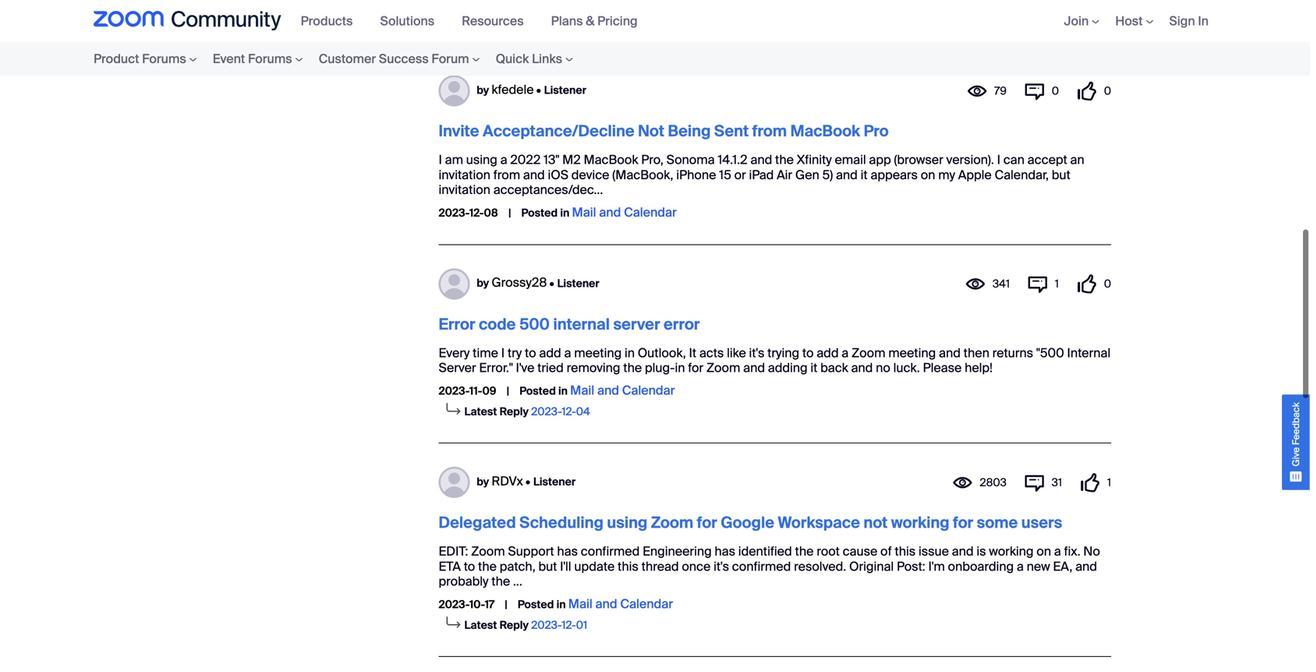 Task type: locate. For each thing, give the bounding box(es) containing it.
| right 13
[[505, 13, 507, 27]]

• for code
[[549, 276, 554, 291]]

calendar inside 2023-10-17 | posted in mail and calendar latest reply 2023-12-01
[[620, 596, 673, 613]]

1 horizontal spatial macbook
[[791, 121, 860, 141]]

0 vertical spatial macbook
[[791, 121, 860, 141]]

workspace
[[778, 513, 860, 533]]

by right kfedele icon
[[477, 83, 489, 97]]

mail
[[568, 11, 592, 28], [572, 204, 596, 221], [570, 383, 594, 399], [568, 596, 593, 613]]

mail and calendar link for being
[[572, 204, 677, 221]]

listener down links
[[544, 83, 586, 97]]

device
[[572, 167, 610, 183]]

31
[[1052, 476, 1062, 490]]

and left is
[[952, 544, 974, 560]]

mail inside 2023-11-09 | posted in mail and calendar latest reply 2023-12-04
[[570, 383, 594, 399]]

the left patch,
[[478, 559, 497, 575]]

in down the acceptances/dec... on the top left of the page
[[560, 206, 570, 220]]

in for 2023-12-13 | posted in mail and calendar
[[556, 13, 566, 27]]

the left ...
[[492, 574, 510, 590]]

add
[[539, 345, 561, 361], [817, 345, 839, 361]]

the inside i am using a 2022 13" m2 macbook pro, sonoma 14.1.2 and the xfinity email app (browser version). i can accept an invitation from and ios device (macbook, iphone 15 or ipad air gen 5) and it appears on my apple calendar, but invitation acceptances/dec...
[[775, 152, 794, 168]]

add right i've
[[539, 345, 561, 361]]

1 horizontal spatial it
[[861, 167, 868, 183]]

calendar down "thread"
[[620, 596, 673, 613]]

0 horizontal spatial using
[[466, 152, 498, 168]]

calendar for 2023-12-08 | posted in mail and calendar
[[624, 204, 677, 221]]

1 vertical spatial working
[[989, 544, 1034, 560]]

the left root
[[795, 544, 814, 560]]

calendar down (macbook,
[[624, 204, 677, 221]]

listener inside by rdvx • listener
[[533, 475, 576, 489]]

0 horizontal spatial meeting
[[574, 345, 622, 361]]

(macbook,
[[612, 167, 673, 183]]

•
[[536, 83, 541, 97], [549, 276, 554, 291], [526, 475, 531, 489]]

0 horizontal spatial macbook
[[584, 152, 638, 168]]

0 vertical spatial reply
[[500, 405, 529, 419]]

reply inside 2023-10-17 | posted in mail and calendar latest reply 2023-12-01
[[500, 618, 529, 633]]

once
[[682, 559, 711, 575]]

0 vertical spatial it's
[[749, 345, 765, 361]]

posted down the acceptances/dec... on the top left of the page
[[521, 206, 558, 220]]

2 vertical spatial by
[[477, 475, 489, 489]]

from
[[752, 121, 787, 141], [493, 167, 520, 183]]

meeting left then
[[889, 345, 936, 361]]

0 vertical spatial by
[[477, 83, 489, 97]]

to right eta
[[464, 559, 475, 575]]

2 add from the left
[[817, 345, 839, 361]]

0 vertical spatial on
[[921, 167, 935, 183]]

a left the no
[[842, 345, 849, 361]]

it left 'back'
[[811, 360, 818, 376]]

every time i try to add a meeting in outlook, it acts like it's trying to add a zoom meeting and then returns "500 internal server error." i've tried removing the plug-in for zoom and adding it back and no luck. please help!
[[439, 345, 1111, 376]]

macbook inside i am using a 2022 13" m2 macbook pro, sonoma 14.1.2 and the xfinity email app (browser version). i can accept an invitation from and ios device (macbook, iphone 15 or ipad air gen 5) and it appears on my apple calendar, but invitation acceptances/dec...
[[584, 152, 638, 168]]

the
[[775, 152, 794, 168], [623, 360, 642, 376], [795, 544, 814, 560], [478, 559, 497, 575], [492, 574, 510, 590]]

posted up 'quick links' link
[[518, 13, 554, 27]]

latest inside 2023-11-09 | posted in mail and calendar latest reply 2023-12-04
[[464, 405, 497, 419]]

i inside every time i try to add a meeting in outlook, it acts like it's trying to add a zoom meeting and then returns "500 internal server error." i've tried removing the plug-in for zoom and adding it back and no luck. please help!
[[501, 345, 505, 361]]

invite acceptance/decline not being sent from macbook pro
[[439, 121, 889, 141]]

pro,
[[641, 152, 664, 168]]

menu bar containing product forums
[[62, 42, 612, 76]]

1 vertical spatial 1
[[1107, 476, 1111, 490]]

0 vertical spatial latest
[[464, 405, 497, 419]]

2023- for 2023-11-09 | posted in mail and calendar latest reply 2023-12-04
[[439, 384, 469, 399]]

event
[[213, 51, 245, 67]]

1 latest from the top
[[464, 405, 497, 419]]

1 vertical spatial latest
[[464, 618, 497, 633]]

1 horizontal spatial working
[[989, 544, 1034, 560]]

01
[[576, 618, 587, 633]]

zoom down delegated in the left bottom of the page
[[471, 544, 505, 560]]

0
[[1052, 84, 1059, 98], [1104, 84, 1111, 98], [1104, 277, 1111, 291]]

it's right like
[[749, 345, 765, 361]]

1 by from the top
[[477, 83, 489, 97]]

1 right 341
[[1055, 277, 1059, 291]]

from right sent
[[752, 121, 787, 141]]

0 horizontal spatial •
[[526, 475, 531, 489]]

0 vertical spatial from
[[752, 121, 787, 141]]

using
[[466, 152, 498, 168], [607, 513, 648, 533]]

then
[[964, 345, 990, 361]]

in left & in the top left of the page
[[556, 13, 566, 27]]

1 vertical spatial using
[[607, 513, 648, 533]]

1 vertical spatial •
[[549, 276, 554, 291]]

outlook,
[[638, 345, 686, 361]]

using for a
[[466, 152, 498, 168]]

1 vertical spatial listener
[[557, 276, 600, 291]]

thread
[[642, 559, 679, 575]]

• right rdvx link
[[526, 475, 531, 489]]

0 vertical spatial listener
[[544, 83, 586, 97]]

2 vertical spatial •
[[526, 475, 531, 489]]

0 horizontal spatial it's
[[714, 559, 729, 575]]

has right once
[[715, 544, 736, 560]]

a left 2022
[[500, 152, 507, 168]]

forums down community.title image at top left
[[142, 51, 186, 67]]

removing
[[567, 360, 620, 376]]

1 reply from the top
[[500, 405, 529, 419]]

1 horizontal spatial i
[[501, 345, 505, 361]]

macbook right m2
[[584, 152, 638, 168]]

and right & in the top left of the page
[[595, 11, 617, 28]]

mail and calendar link for internal
[[570, 383, 675, 399]]

1 forums from the left
[[142, 51, 186, 67]]

add right adding
[[817, 345, 839, 361]]

3 by from the top
[[477, 475, 489, 489]]

and down "removing"
[[597, 383, 619, 399]]

2023-12-04 link
[[531, 405, 590, 419]]

it left the app
[[861, 167, 868, 183]]

in inside 2023-10-17 | posted in mail and calendar latest reply 2023-12-01
[[557, 598, 566, 612]]

in up the 2023-12-04 "link"
[[558, 384, 568, 399]]

post:
[[897, 559, 926, 575]]

by inside the by kfedele • listener
[[477, 83, 489, 97]]

menu bar
[[293, 0, 657, 42], [1041, 0, 1217, 42], [62, 42, 612, 76]]

gen
[[795, 167, 820, 183]]

| right "08"
[[508, 206, 511, 220]]

1 vertical spatial reply
[[500, 618, 529, 633]]

• right kfedele link
[[536, 83, 541, 97]]

0 horizontal spatial but
[[539, 559, 557, 575]]

using up update
[[607, 513, 648, 533]]

0 horizontal spatial has
[[557, 544, 578, 560]]

by left rdvx link
[[477, 475, 489, 489]]

1 horizontal spatial add
[[817, 345, 839, 361]]

macbook up the xfinity at the right top of the page
[[791, 121, 860, 141]]

2023- for 2023-10-17 | posted in mail and calendar latest reply 2023-12-01
[[439, 598, 469, 612]]

and left trying at the right bottom
[[743, 360, 765, 376]]

no
[[876, 360, 891, 376]]

for left some
[[953, 513, 973, 533]]

0 vertical spatial •
[[536, 83, 541, 97]]

by
[[477, 83, 489, 97], [477, 276, 489, 291], [477, 475, 489, 489]]

0 vertical spatial working
[[891, 513, 950, 533]]

0 vertical spatial but
[[1052, 167, 1071, 183]]

posted for 2023-12-13 | posted in mail and calendar
[[518, 13, 554, 27]]

calendar inside 2023-11-09 | posted in mail and calendar latest reply 2023-12-04
[[622, 383, 675, 399]]

and inside 2023-11-09 | posted in mail and calendar latest reply 2023-12-04
[[597, 383, 619, 399]]

but right calendar,
[[1052, 167, 1071, 183]]

1 vertical spatial by
[[477, 276, 489, 291]]

| inside 2023-11-09 | posted in mail and calendar latest reply 2023-12-04
[[507, 384, 509, 399]]

luck.
[[894, 360, 920, 376]]

0 for error code 500 internal server error
[[1104, 277, 1111, 291]]

and down update
[[596, 596, 617, 613]]

2023- left 13
[[439, 13, 469, 27]]

&
[[586, 13, 595, 29]]

solutions
[[380, 13, 435, 29]]

zoom right the it
[[707, 360, 740, 376]]

menu bar containing join
[[1041, 0, 1217, 42]]

please
[[923, 360, 962, 376]]

forums for product forums
[[142, 51, 186, 67]]

but left i'll
[[539, 559, 557, 575]]

2 horizontal spatial i
[[997, 152, 1001, 168]]

product forums link
[[94, 42, 205, 76]]

forums right "event"
[[248, 51, 292, 67]]

1 horizontal spatial •
[[536, 83, 541, 97]]

for
[[688, 360, 704, 376], [697, 513, 717, 533], [953, 513, 973, 533]]

being
[[668, 121, 711, 141]]

0 vertical spatial it
[[861, 167, 868, 183]]

reply inside 2023-11-09 | posted in mail and calendar latest reply 2023-12-04
[[500, 405, 529, 419]]

invitation down am in the top of the page
[[439, 182, 491, 198]]

posted inside 2023-10-17 | posted in mail and calendar latest reply 2023-12-01
[[518, 598, 554, 612]]

on inside i am using a 2022 13" m2 macbook pro, sonoma 14.1.2 and the xfinity email app (browser version). i can accept an invitation from and ios device (macbook, iphone 15 or ipad air gen 5) and it appears on my apple calendar, but invitation acceptances/dec...
[[921, 167, 935, 183]]

1 horizontal spatial but
[[1052, 167, 1071, 183]]

calendar for 2023-10-17 | posted in mail and calendar latest reply 2023-12-01
[[620, 596, 673, 613]]

the left plug-
[[623, 360, 642, 376]]

grossy28 image
[[439, 269, 470, 300]]

2 forums from the left
[[248, 51, 292, 67]]

by for delegated
[[477, 475, 489, 489]]

or
[[734, 167, 746, 183]]

• right grossy28
[[549, 276, 554, 291]]

2023- down probably
[[439, 598, 469, 612]]

on left "ea,"
[[1037, 544, 1051, 560]]

• inside by rdvx • listener
[[526, 475, 531, 489]]

delegated scheduling using zoom for google workspace not working for some users link
[[439, 513, 1062, 533]]

join link
[[1064, 13, 1100, 29]]

| inside 2023-12-13 | posted in mail and calendar
[[505, 13, 507, 27]]

posted down i've
[[520, 384, 556, 399]]

invitation
[[439, 167, 491, 183], [439, 182, 491, 198]]

my
[[938, 167, 955, 183]]

0 horizontal spatial i
[[439, 152, 442, 168]]

customer success forum
[[319, 51, 469, 67]]

this right of
[[895, 544, 916, 560]]

zoom up engineering
[[651, 513, 694, 533]]

mail inside 2023-10-17 | posted in mail and calendar latest reply 2023-12-01
[[568, 596, 593, 613]]

for inside every time i try to add a meeting in outlook, it acts like it's trying to add a zoom meeting and then returns "500 internal server error." i've tried removing the plug-in for zoom and adding it back and no luck. please help!
[[688, 360, 704, 376]]

2023- for 2023-12-08 | posted in mail and calendar
[[439, 206, 469, 220]]

products link
[[301, 13, 365, 29]]

| inside '2023-12-08 | posted in mail and calendar'
[[508, 206, 511, 220]]

but
[[1052, 167, 1071, 183], [539, 559, 557, 575]]

latest down 10-
[[464, 618, 497, 633]]

posted
[[518, 13, 554, 27], [521, 206, 558, 220], [520, 384, 556, 399], [518, 598, 554, 612]]

to
[[525, 345, 536, 361], [802, 345, 814, 361], [464, 559, 475, 575]]

scheduling
[[520, 513, 604, 533]]

2023- left "08"
[[439, 206, 469, 220]]

in up "2023-12-01" link
[[557, 598, 566, 612]]

i left can
[[997, 152, 1001, 168]]

eta
[[439, 559, 461, 575]]

to inside edit: zoom support has confirmed engineering has identified the root cause of this issue and is working on a fix. no eta to the patch, but i'll update this thread once it's confirmed resolved. original post: i'm onboarding a new ea, and probably the ...
[[464, 559, 475, 575]]

version).
[[947, 152, 994, 168]]

host
[[1115, 13, 1143, 29]]

2 horizontal spatial •
[[549, 276, 554, 291]]

on inside edit: zoom support has confirmed engineering has identified the root cause of this issue and is working on a fix. no eta to the patch, but i'll update this thread once it's confirmed resolved. original post: i'm onboarding a new ea, and probably the ...
[[1037, 544, 1051, 560]]

for right plug-
[[688, 360, 704, 376]]

0 horizontal spatial to
[[464, 559, 475, 575]]

2023- for 2023-12-13 | posted in mail and calendar
[[439, 13, 469, 27]]

working inside edit: zoom support has confirmed engineering has identified the root cause of this issue and is working on a fix. no eta to the patch, but i'll update this thread once it's confirmed resolved. original post: i'm onboarding a new ea, and probably the ...
[[989, 544, 1034, 560]]

2023-12-13 | posted in mail and calendar
[[439, 11, 673, 28]]

the left the gen
[[775, 152, 794, 168]]

04
[[576, 405, 590, 419]]

grossy28 link
[[492, 275, 547, 291]]

1 vertical spatial it
[[811, 360, 818, 376]]

i left try
[[501, 345, 505, 361]]

| right 17
[[505, 598, 507, 612]]

1 horizontal spatial using
[[607, 513, 648, 533]]

by right grossy28 icon
[[477, 276, 489, 291]]

1 vertical spatial macbook
[[584, 152, 638, 168]]

12- inside '2023-12-08 | posted in mail and calendar'
[[469, 206, 484, 220]]

tried
[[538, 360, 564, 376]]

• inside by grossy28 • listener
[[549, 276, 554, 291]]

in inside '2023-12-08 | posted in mail and calendar'
[[560, 206, 570, 220]]

1 horizontal spatial forums
[[248, 51, 292, 67]]

to right trying at the right bottom
[[802, 345, 814, 361]]

and inside 2023-10-17 | posted in mail and calendar latest reply 2023-12-01
[[596, 596, 617, 613]]

15
[[719, 167, 731, 183]]

listener inside the by kfedele • listener
[[544, 83, 586, 97]]

by inside by rdvx • listener
[[477, 475, 489, 489]]

mail for 2023-11-09 | posted in mail and calendar latest reply 2023-12-04
[[570, 383, 594, 399]]

it's right once
[[714, 559, 729, 575]]

2023-12-01 link
[[531, 618, 587, 633]]

listener up scheduling
[[533, 475, 576, 489]]

engineering
[[643, 544, 712, 560]]

using right am in the top of the page
[[466, 152, 498, 168]]

latest down 11-
[[464, 405, 497, 419]]

it's inside every time i try to add a meeting in outlook, it acts like it's trying to add a zoom meeting and then returns "500 internal server error." i've tried removing the plug-in for zoom and adding it back and no luck. please help!
[[749, 345, 765, 361]]

2803
[[980, 476, 1007, 490]]

14.1.2
[[718, 152, 748, 168]]

2023- down server
[[439, 384, 469, 399]]

2 vertical spatial listener
[[533, 475, 576, 489]]

kfedele
[[492, 81, 534, 98]]

kfedele image
[[439, 75, 470, 107]]

1 horizontal spatial this
[[895, 544, 916, 560]]

1 has from the left
[[557, 544, 578, 560]]

calendar down plug-
[[622, 383, 675, 399]]

1 horizontal spatial it's
[[749, 345, 765, 361]]

| right 09
[[507, 384, 509, 399]]

has down scheduling
[[557, 544, 578, 560]]

meeting
[[574, 345, 622, 361], [889, 345, 936, 361]]

a right 'tried'
[[564, 345, 571, 361]]

sonoma
[[667, 152, 715, 168]]

1 horizontal spatial on
[[1037, 544, 1051, 560]]

• for acceptance/decline
[[536, 83, 541, 97]]

server
[[613, 315, 660, 334]]

0 vertical spatial 1
[[1055, 277, 1059, 291]]

1 vertical spatial but
[[539, 559, 557, 575]]

0 horizontal spatial add
[[539, 345, 561, 361]]

invitation down the invite
[[439, 167, 491, 183]]

2 has from the left
[[715, 544, 736, 560]]

12-
[[469, 13, 484, 27], [469, 206, 484, 220], [562, 405, 576, 419], [562, 618, 576, 633]]

2 invitation from the top
[[439, 182, 491, 198]]

working
[[891, 513, 950, 533], [989, 544, 1034, 560]]

2023- left 01
[[531, 618, 562, 633]]

posted down ...
[[518, 598, 554, 612]]

working up issue
[[891, 513, 950, 533]]

500
[[519, 315, 550, 334]]

google
[[721, 513, 774, 533]]

to right try
[[525, 345, 536, 361]]

product
[[94, 51, 139, 67]]

| for 2023-10-17 | posted in mail and calendar latest reply 2023-12-01
[[505, 598, 507, 612]]

0 horizontal spatial it
[[811, 360, 818, 376]]

| inside 2023-10-17 | posted in mail and calendar latest reply 2023-12-01
[[505, 598, 507, 612]]

2023- inside 2023-12-13 | posted in mail and calendar
[[439, 13, 469, 27]]

confirmed down 'delegated scheduling using zoom for google workspace not working for some users'
[[732, 559, 791, 575]]

confirmed
[[581, 544, 640, 560], [732, 559, 791, 575]]

posted inside 2023-12-13 | posted in mail and calendar
[[518, 13, 554, 27]]

for left google at the right
[[697, 513, 717, 533]]

mail for 2023-10-17 | posted in mail and calendar latest reply 2023-12-01
[[568, 596, 593, 613]]

2023- inside '2023-12-08 | posted in mail and calendar'
[[439, 206, 469, 220]]

0 horizontal spatial from
[[493, 167, 520, 183]]

from up "08"
[[493, 167, 520, 183]]

listener up internal
[[557, 276, 600, 291]]

posted inside 2023-11-09 | posted in mail and calendar latest reply 2023-12-04
[[520, 384, 556, 399]]

by inside by grossy28 • listener
[[477, 276, 489, 291]]

latest inside 2023-10-17 | posted in mail and calendar latest reply 2023-12-01
[[464, 618, 497, 633]]

2 latest from the top
[[464, 618, 497, 633]]

12- inside 2023-12-13 | posted in mail and calendar
[[469, 13, 484, 27]]

1 horizontal spatial has
[[715, 544, 736, 560]]

event forums link
[[205, 42, 311, 76]]

listener for not
[[544, 83, 586, 97]]

reply down i've
[[500, 405, 529, 419]]

in inside 2023-11-09 | posted in mail and calendar latest reply 2023-12-04
[[558, 384, 568, 399]]

using inside i am using a 2022 13" m2 macbook pro, sonoma 14.1.2 and the xfinity email app (browser version). i can accept an invitation from and ios device (macbook, iphone 15 or ipad air gen 5) and it appears on my apple calendar, but invitation acceptances/dec...
[[466, 152, 498, 168]]

confirmed right i'll
[[581, 544, 640, 560]]

this left "thread"
[[618, 559, 639, 575]]

listener inside by grossy28 • listener
[[557, 276, 600, 291]]

delegated
[[439, 513, 516, 533]]

not
[[864, 513, 888, 533]]

in inside 2023-12-13 | posted in mail and calendar
[[556, 13, 566, 27]]

on left my
[[921, 167, 935, 183]]

sign
[[1169, 13, 1195, 29]]

2 reply from the top
[[500, 618, 529, 633]]

listener for using
[[533, 475, 576, 489]]

• inside the by kfedele • listener
[[536, 83, 541, 97]]

0 horizontal spatial forums
[[142, 51, 186, 67]]

menu bar containing products
[[293, 0, 657, 42]]

1 horizontal spatial meeting
[[889, 345, 936, 361]]

and left the no
[[851, 360, 873, 376]]

0 horizontal spatial on
[[921, 167, 935, 183]]

posted for 2023-12-08 | posted in mail and calendar
[[521, 206, 558, 220]]

1 vertical spatial it's
[[714, 559, 729, 575]]

1 vertical spatial from
[[493, 167, 520, 183]]

1 right 31 at the right of the page
[[1107, 476, 1111, 490]]

cause
[[843, 544, 878, 560]]

0 vertical spatial using
[[466, 152, 498, 168]]

sign in link
[[1169, 13, 1209, 29]]

by for invite
[[477, 83, 489, 97]]

meeting down internal
[[574, 345, 622, 361]]

posted inside '2023-12-08 | posted in mail and calendar'
[[521, 206, 558, 220]]

1 vertical spatial on
[[1037, 544, 1051, 560]]

0 horizontal spatial working
[[891, 513, 950, 533]]

2 by from the top
[[477, 276, 489, 291]]



Task type: describe. For each thing, give the bounding box(es) containing it.
edit:
[[439, 544, 468, 560]]

ipad
[[749, 167, 774, 183]]

pricing
[[598, 13, 638, 29]]

and right "or"
[[751, 152, 772, 168]]

13"
[[544, 152, 559, 168]]

sent
[[714, 121, 749, 141]]

can
[[1004, 152, 1025, 168]]

and right 5) at top
[[836, 167, 858, 183]]

appears
[[871, 167, 918, 183]]

rdvx link
[[492, 473, 523, 490]]

original
[[849, 559, 894, 575]]

posted for 2023-11-09 | posted in mail and calendar latest reply 2023-12-04
[[520, 384, 556, 399]]

0 for invite acceptance/decline not being sent from macbook pro
[[1104, 84, 1111, 98]]

ea,
[[1053, 559, 1073, 575]]

2023-12-08 | posted in mail and calendar
[[439, 204, 677, 221]]

calendar for 2023-11-09 | posted in mail and calendar latest reply 2023-12-04
[[622, 383, 675, 399]]

i've
[[516, 360, 535, 376]]

every
[[439, 345, 470, 361]]

0 horizontal spatial confirmed
[[581, 544, 640, 560]]

root
[[817, 544, 840, 560]]

pro
[[864, 121, 889, 141]]

zoom right 'back'
[[852, 345, 886, 361]]

2023- left 04
[[531, 405, 562, 419]]

in for 2023-10-17 | posted in mail and calendar latest reply 2023-12-01
[[557, 598, 566, 612]]

10-
[[469, 598, 485, 612]]

of
[[881, 544, 892, 560]]

returns
[[993, 345, 1033, 361]]

2 horizontal spatial to
[[802, 345, 814, 361]]

and left then
[[939, 345, 961, 361]]

posted for 2023-10-17 | posted in mail and calendar latest reply 2023-12-01
[[518, 598, 554, 612]]

error
[[664, 315, 700, 334]]

i'm
[[929, 559, 945, 575]]

1 horizontal spatial from
[[752, 121, 787, 141]]

341
[[993, 277, 1010, 291]]

latest for error
[[464, 405, 497, 419]]

2022
[[510, 152, 541, 168]]

17
[[485, 598, 495, 612]]

09
[[482, 384, 496, 399]]

1 meeting from the left
[[574, 345, 622, 361]]

in down server
[[625, 345, 635, 361]]

and down device
[[599, 204, 621, 221]]

0 horizontal spatial this
[[618, 559, 639, 575]]

12- inside 2023-11-09 | posted in mail and calendar latest reply 2023-12-04
[[562, 405, 576, 419]]

help!
[[965, 360, 993, 376]]

a inside i am using a 2022 13" m2 macbook pro, sonoma 14.1.2 and the xfinity email app (browser version). i can accept an invitation from and ios device (macbook, iphone 15 or ipad air gen 5) and it appears on my apple calendar, but invitation acceptances/dec...
[[500, 152, 507, 168]]

m2
[[562, 152, 581, 168]]

time
[[473, 345, 498, 361]]

onboarding
[[948, 559, 1014, 575]]

accept
[[1028, 152, 1067, 168]]

support
[[508, 544, 554, 560]]

using for zoom
[[607, 513, 648, 533]]

sign in
[[1169, 13, 1209, 29]]

reply for code
[[500, 405, 529, 419]]

not
[[638, 121, 664, 141]]

• for scheduling
[[526, 475, 531, 489]]

(browser
[[894, 152, 944, 168]]

it inside every time i try to add a meeting in outlook, it acts like it's trying to add a zoom meeting and then returns "500 internal server error." i've tried removing the plug-in for zoom and adding it back and no luck. please help!
[[811, 360, 818, 376]]

in for 2023-12-08 | posted in mail and calendar
[[560, 206, 570, 220]]

calendar for 2023-12-13 | posted in mail and calendar
[[620, 11, 673, 28]]

listener for 500
[[557, 276, 600, 291]]

quick links
[[496, 51, 562, 67]]

identified
[[738, 544, 792, 560]]

rdvx
[[492, 473, 523, 490]]

kfedele link
[[492, 81, 534, 98]]

plans
[[551, 13, 583, 29]]

resources
[[462, 13, 524, 29]]

but inside edit: zoom support has confirmed engineering has identified the root cause of this issue and is working on a fix. no eta to the patch, but i'll update this thread once it's confirmed resolved. original post: i'm onboarding a new ea, and probably the ...
[[539, 559, 557, 575]]

community.title image
[[94, 11, 281, 31]]

host link
[[1115, 13, 1154, 29]]

no
[[1084, 544, 1100, 560]]

the inside every time i try to add a meeting in outlook, it acts like it's trying to add a zoom meeting and then returns "500 internal server error." i've tried removing the plug-in for zoom and adding it back and no luck. please help!
[[623, 360, 642, 376]]

plans & pricing link
[[551, 13, 649, 29]]

a left new
[[1017, 559, 1024, 575]]

update
[[574, 559, 615, 575]]

rdvx image
[[439, 467, 470, 498]]

in left the it
[[675, 360, 685, 376]]

edit: zoom support has confirmed engineering has identified the root cause of this issue and is working on a fix. no eta to the patch, but i'll update this thread once it's confirmed resolved. original post: i'm onboarding a new ea, and probably the ...
[[439, 544, 1100, 590]]

error
[[439, 315, 475, 334]]

1 horizontal spatial to
[[525, 345, 536, 361]]

resources link
[[462, 13, 536, 29]]

reply for scheduling
[[500, 618, 529, 633]]

resolved.
[[794, 559, 846, 575]]

1 add from the left
[[539, 345, 561, 361]]

customer success forum link
[[311, 42, 488, 76]]

it inside i am using a 2022 13" m2 macbook pro, sonoma 14.1.2 and the xfinity email app (browser version). i can accept an invitation from and ios device (macbook, iphone 15 or ipad air gen 5) and it appears on my apple calendar, but invitation acceptances/dec...
[[861, 167, 868, 183]]

mail for 2023-12-13 | posted in mail and calendar
[[568, 11, 592, 28]]

in for 2023-11-09 | posted in mail and calendar latest reply 2023-12-04
[[558, 384, 568, 399]]

customer
[[319, 51, 376, 67]]

it's inside edit: zoom support has confirmed engineering has identified the root cause of this issue and is working on a fix. no eta to the patch, but i'll update this thread once it's confirmed resolved. original post: i'm onboarding a new ea, and probably the ...
[[714, 559, 729, 575]]

13
[[484, 13, 494, 27]]

and right "ea,"
[[1076, 559, 1097, 575]]

probably
[[439, 574, 489, 590]]

delegated scheduling using zoom for google workspace not working for some users
[[439, 513, 1062, 533]]

a left fix.
[[1054, 544, 1061, 560]]

trying
[[768, 345, 800, 361]]

acceptances/dec...
[[493, 182, 603, 198]]

an
[[1070, 152, 1085, 168]]

plug-
[[645, 360, 675, 376]]

patch,
[[500, 559, 536, 575]]

by for error
[[477, 276, 489, 291]]

apple
[[958, 167, 992, 183]]

12- inside 2023-10-17 | posted in mail and calendar latest reply 2023-12-01
[[562, 618, 576, 633]]

iphone
[[676, 167, 716, 183]]

join
[[1064, 13, 1089, 29]]

calendar,
[[995, 167, 1049, 183]]

some
[[977, 513, 1018, 533]]

success
[[379, 51, 429, 67]]

| for 2023-12-13 | posted in mail and calendar
[[505, 13, 507, 27]]

issue
[[919, 544, 949, 560]]

internal
[[553, 315, 610, 334]]

product forums
[[94, 51, 186, 67]]

mail for 2023-12-08 | posted in mail and calendar
[[572, 204, 596, 221]]

zoom inside edit: zoom support has confirmed engineering has identified the root cause of this issue and is working on a fix. no eta to the patch, but i'll update this thread once it's confirmed resolved. original post: i'm onboarding a new ea, and probably the ...
[[471, 544, 505, 560]]

solutions link
[[380, 13, 446, 29]]

1 horizontal spatial confirmed
[[732, 559, 791, 575]]

by grossy28 • listener
[[477, 275, 600, 291]]

0 horizontal spatial 1
[[1055, 277, 1059, 291]]

quick
[[496, 51, 529, 67]]

1 invitation from the top
[[439, 167, 491, 183]]

2023-11-09 | posted in mail and calendar latest reply 2023-12-04
[[439, 383, 675, 419]]

forums for event forums
[[248, 51, 292, 67]]

quick links link
[[488, 42, 581, 76]]

08
[[484, 206, 498, 220]]

internal
[[1067, 345, 1111, 361]]

from inside i am using a 2022 13" m2 macbook pro, sonoma 14.1.2 and the xfinity email app (browser version). i can accept an invitation from and ios device (macbook, iphone 15 or ipad air gen 5) and it appears on my apple calendar, but invitation acceptances/dec...
[[493, 167, 520, 183]]

1 horizontal spatial 1
[[1107, 476, 1111, 490]]

latest for delegated
[[464, 618, 497, 633]]

users
[[1022, 513, 1062, 533]]

mail and calendar link for zoom
[[568, 596, 673, 613]]

2 meeting from the left
[[889, 345, 936, 361]]

but inside i am using a 2022 13" m2 macbook pro, sonoma 14.1.2 and the xfinity email app (browser version). i can accept an invitation from and ios device (macbook, iphone 15 or ipad air gen 5) and it appears on my apple calendar, but invitation acceptances/dec...
[[1052, 167, 1071, 183]]

| for 2023-12-08 | posted in mail and calendar
[[508, 206, 511, 220]]

email
[[835, 152, 866, 168]]

11-
[[469, 384, 482, 399]]

| for 2023-11-09 | posted in mail and calendar latest reply 2023-12-04
[[507, 384, 509, 399]]

and left ios
[[523, 167, 545, 183]]



Task type: vqa. For each thing, say whether or not it's contained in the screenshot.
bpreid_dc link
no



